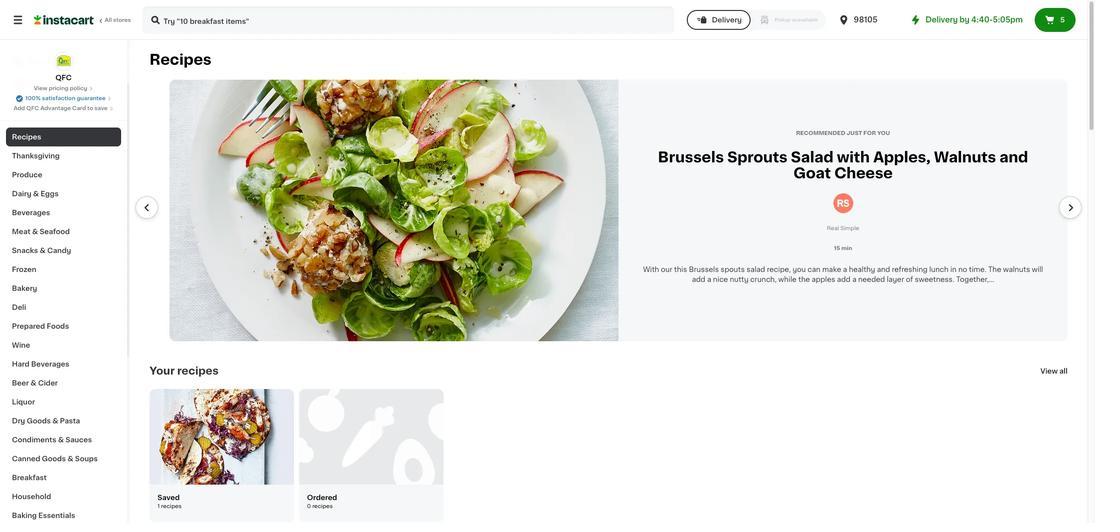 Task type: vqa. For each thing, say whether or not it's contained in the screenshot.
View all
yes



Task type: describe. For each thing, give the bounding box(es) containing it.
snacks & candy
[[12, 247, 71, 254]]

hard beverages
[[12, 361, 69, 368]]

spouts
[[721, 266, 745, 273]]

the
[[989, 266, 1002, 273]]

pasta
[[60, 418, 80, 425]]

our
[[661, 266, 673, 273]]

dairy
[[12, 191, 31, 198]]

view all link
[[1041, 367, 1068, 377]]

household link
[[6, 488, 121, 507]]

salad
[[747, 266, 766, 273]]

prepared foods
[[12, 323, 69, 330]]

baking essentials
[[12, 513, 75, 520]]

brussels inside with our this brussels spouts salad recipe, you can make a healthy and refreshing lunch in no time. the walnuts will add a nice nutty crunch, while the apples add a needed layer of sweetness. together,...
[[689, 266, 719, 273]]

delivery by 4:40-5:05pm link
[[910, 14, 1023, 26]]

98105 button
[[838, 6, 898, 34]]

simple
[[841, 226, 860, 231]]

recommended
[[797, 131, 846, 136]]

walnuts
[[935, 150, 997, 165]]

eggs
[[41, 191, 59, 198]]

1 horizontal spatial a
[[844, 266, 848, 273]]

baking
[[12, 513, 37, 520]]

buy it again link
[[6, 72, 121, 92]]

time.
[[970, 266, 987, 273]]

15
[[835, 246, 841, 251]]

5
[[1061, 16, 1066, 23]]

real simple image
[[834, 194, 854, 214]]

goat
[[794, 166, 832, 181]]

recipes link
[[6, 128, 121, 147]]

advantage
[[40, 106, 71, 111]]

lists link
[[6, 92, 121, 112]]

nice
[[714, 276, 729, 283]]

ordered 0 recipes
[[307, 495, 337, 510]]

0 horizontal spatial a
[[708, 276, 712, 283]]

it
[[44, 78, 49, 85]]

& for dairy
[[33, 191, 39, 198]]

stores
[[113, 17, 131, 23]]

just
[[847, 131, 863, 136]]

saved for saved
[[1055, 14, 1077, 21]]

with
[[837, 150, 870, 165]]

goods for dry
[[27, 418, 51, 425]]

recommended just for you
[[797, 131, 891, 136]]

all
[[105, 17, 112, 23]]

delivery by 4:40-5:05pm
[[926, 16, 1023, 23]]

breakfast link
[[6, 469, 121, 488]]

will
[[1033, 266, 1044, 273]]

1 vertical spatial qfc
[[26, 106, 39, 111]]

1 horizontal spatial qfc
[[55, 74, 72, 81]]

& left pasta
[[52, 418, 58, 425]]

buy
[[28, 78, 42, 85]]

recipes for saved
[[161, 504, 182, 510]]

saved for saved 1 recipes
[[158, 495, 180, 502]]

1 vertical spatial beverages
[[31, 361, 69, 368]]

condiments & sauces
[[12, 437, 92, 444]]

4:40-
[[972, 16, 994, 23]]

2 add from the left
[[838, 276, 851, 283]]

saved button
[[1043, 12, 1077, 24]]

100% satisfaction guarantee
[[25, 96, 106, 101]]

no
[[959, 266, 968, 273]]

view for view all
[[1041, 368, 1058, 375]]

meat
[[12, 228, 30, 235]]

apples,
[[874, 150, 931, 165]]

instacart logo image
[[34, 14, 94, 26]]

sauces
[[66, 437, 92, 444]]

canned goods & soups link
[[6, 450, 121, 469]]

snacks
[[12, 247, 38, 254]]

lunch
[[930, 266, 949, 273]]

by
[[960, 16, 970, 23]]

lists
[[28, 98, 45, 105]]

recipes for ordered
[[313, 504, 333, 510]]

add qfc advantage card to save
[[14, 106, 108, 111]]

view pricing policy link
[[34, 85, 93, 93]]

5:05pm
[[994, 16, 1023, 23]]

beer & cider
[[12, 380, 58, 387]]

pricing
[[49, 86, 69, 91]]

add
[[14, 106, 25, 111]]

again
[[50, 78, 70, 85]]

buy it again
[[28, 78, 70, 85]]

meat & seafood link
[[6, 222, 121, 241]]

condiments & sauces link
[[6, 431, 121, 450]]

of
[[906, 276, 914, 283]]

make
[[823, 266, 842, 273]]

policy
[[70, 86, 87, 91]]



Task type: locate. For each thing, give the bounding box(es) containing it.
and right walnuts
[[1000, 150, 1029, 165]]

1 add from the left
[[692, 276, 706, 283]]

the
[[799, 276, 810, 283]]

recipes inside ordered 0 recipes
[[313, 504, 333, 510]]

& inside "link"
[[58, 437, 64, 444]]

delivery inside button
[[712, 16, 742, 23]]

candy
[[47, 247, 71, 254]]

prepared
[[12, 323, 45, 330]]

liquor
[[12, 399, 35, 406]]

1 vertical spatial saved
[[158, 495, 180, 502]]

a left nice
[[708, 276, 712, 283]]

soups
[[75, 456, 98, 463]]

100% satisfaction guarantee button
[[16, 93, 112, 103]]

0 horizontal spatial add
[[692, 276, 706, 283]]

beverages down dairy & eggs
[[12, 209, 50, 216]]

& left the candy
[[40, 247, 46, 254]]

you
[[793, 266, 806, 273]]

with our this brussels spouts salad recipe, you can make a healthy and refreshing lunch in no time. the walnuts will add a nice nutty crunch, while the apples add a needed layer of sweetness. together,...
[[644, 266, 1044, 283]]

and up the layer
[[878, 266, 891, 273]]

essentials
[[38, 513, 75, 520]]

sprouts
[[728, 150, 788, 165]]

service type group
[[687, 10, 826, 30]]

a
[[844, 266, 848, 273], [708, 276, 712, 283], [853, 276, 857, 283]]

recipes down ordered on the bottom
[[313, 504, 333, 510]]

wine link
[[6, 336, 121, 355]]

saved inside button
[[1055, 14, 1077, 21]]

beverages up cider
[[31, 361, 69, 368]]

condiments
[[12, 437, 56, 444]]

1 horizontal spatial and
[[1000, 150, 1029, 165]]

guarantee
[[77, 96, 106, 101]]

dairy & eggs
[[12, 191, 59, 198]]

0 vertical spatial and
[[1000, 150, 1029, 165]]

bakery link
[[6, 279, 121, 298]]

prepared foods link
[[6, 317, 121, 336]]

0 vertical spatial recipes
[[150, 52, 212, 67]]

cider
[[38, 380, 58, 387]]

view all
[[1041, 368, 1068, 375]]

& left 'eggs'
[[33, 191, 39, 198]]

98105
[[854, 16, 878, 23]]

2 horizontal spatial a
[[853, 276, 857, 283]]

0 horizontal spatial view
[[34, 86, 47, 91]]

qfc logo image
[[54, 52, 73, 71]]

your
[[150, 366, 175, 377]]

bakery
[[12, 285, 37, 292]]

& left soups
[[68, 456, 73, 463]]

brussels sprouts salad with apples, walnuts and goat cheese
[[658, 150, 1029, 181]]

0 vertical spatial goods
[[27, 418, 51, 425]]

0 vertical spatial view
[[34, 86, 47, 91]]

beer
[[12, 380, 29, 387]]

together,...
[[957, 276, 995, 283]]

ordered
[[307, 495, 337, 502]]

0 horizontal spatial qfc
[[26, 106, 39, 111]]

layer
[[887, 276, 905, 283]]

0 vertical spatial brussels
[[658, 150, 724, 165]]

min
[[842, 246, 853, 251]]

add
[[692, 276, 706, 283], [838, 276, 851, 283]]

goods up condiments
[[27, 418, 51, 425]]

0 horizontal spatial delivery
[[712, 16, 742, 23]]

meat & seafood
[[12, 228, 70, 235]]

item carousel region
[[136, 80, 1082, 342]]

saved 1 recipes
[[158, 495, 182, 510]]

deli
[[12, 304, 26, 311]]

foods
[[47, 323, 69, 330]]

healthy
[[849, 266, 876, 273]]

1 horizontal spatial delivery
[[926, 16, 958, 23]]

recipes inside saved 1 recipes
[[161, 504, 182, 510]]

baking essentials link
[[6, 507, 121, 524]]

& inside 'link'
[[68, 456, 73, 463]]

& for condiments
[[58, 437, 64, 444]]

canned goods & soups
[[12, 456, 98, 463]]

salad
[[791, 150, 834, 165]]

0 horizontal spatial and
[[878, 266, 891, 273]]

0 vertical spatial qfc
[[55, 74, 72, 81]]

goods down condiments & sauces
[[42, 456, 66, 463]]

shop link
[[6, 52, 121, 72]]

delivery for delivery
[[712, 16, 742, 23]]

& right the beer
[[31, 380, 36, 387]]

refreshing
[[892, 266, 928, 273]]

1 horizontal spatial recipes
[[150, 52, 212, 67]]

while
[[779, 276, 797, 283]]

qfc up view pricing policy link
[[55, 74, 72, 81]]

dairy & eggs link
[[6, 185, 121, 203]]

1 horizontal spatial saved
[[1055, 14, 1077, 21]]

add left nice
[[692, 276, 706, 283]]

delivery button
[[687, 10, 751, 30]]

1 vertical spatial view
[[1041, 368, 1058, 375]]

view for view pricing policy
[[34, 86, 47, 91]]

recipes inside the "recipes" link
[[12, 134, 41, 141]]

hard beverages link
[[6, 355, 121, 374]]

a right make
[[844, 266, 848, 273]]

brussels inside brussels sprouts salad with apples, walnuts and goat cheese
[[658, 150, 724, 165]]

recipe,
[[767, 266, 791, 273]]

walnuts
[[1004, 266, 1031, 273]]

wine
[[12, 342, 30, 349]]

& for beer
[[31, 380, 36, 387]]

1 vertical spatial recipes
[[12, 134, 41, 141]]

canned
[[12, 456, 40, 463]]

frozen link
[[6, 260, 121, 279]]

beverages link
[[6, 203, 121, 222]]

& for snacks
[[40, 247, 46, 254]]

0 horizontal spatial saved
[[158, 495, 180, 502]]

0 horizontal spatial recipes
[[12, 134, 41, 141]]

view inside 'link'
[[1041, 368, 1058, 375]]

& for meat
[[32, 228, 38, 235]]

card
[[72, 106, 86, 111]]

& right meat
[[32, 228, 38, 235]]

hot chicken tacos with white sauce slaw image
[[150, 390, 294, 485]]

shop
[[28, 58, 47, 65]]

recipes right 1
[[161, 504, 182, 510]]

1 vertical spatial and
[[878, 266, 891, 273]]

produce
[[12, 172, 42, 179]]

recipes right your
[[177, 366, 219, 377]]

sweetness.
[[916, 276, 955, 283]]

and inside with our this brussels spouts salad recipe, you can make a healthy and refreshing lunch in no time. the walnuts will add a nice nutty crunch, while the apples add a needed layer of sweetness. together,...
[[878, 266, 891, 273]]

1 horizontal spatial view
[[1041, 368, 1058, 375]]

1 vertical spatial goods
[[42, 456, 66, 463]]

& left the sauces
[[58, 437, 64, 444]]

Search field
[[144, 7, 673, 33]]

real
[[827, 226, 840, 231]]

apples
[[812, 276, 836, 283]]

add down make
[[838, 276, 851, 283]]

0 vertical spatial saved
[[1055, 14, 1077, 21]]

None search field
[[143, 6, 674, 34]]

to
[[87, 106, 93, 111]]

your recipes
[[150, 366, 219, 377]]

recipes
[[177, 366, 219, 377], [161, 504, 182, 510], [313, 504, 333, 510]]

1 vertical spatial brussels
[[689, 266, 719, 273]]

goods
[[27, 418, 51, 425], [42, 456, 66, 463]]

view
[[34, 86, 47, 91], [1041, 368, 1058, 375]]

dry goods & pasta
[[12, 418, 80, 425]]

goods for canned
[[42, 456, 66, 463]]

goods inside 'link'
[[42, 456, 66, 463]]

nutty
[[730, 276, 749, 283]]

beverages
[[12, 209, 50, 216], [31, 361, 69, 368]]

a down healthy at the bottom
[[853, 276, 857, 283]]

delivery for delivery by 4:40-5:05pm
[[926, 16, 958, 23]]

real simple
[[827, 226, 860, 231]]

this
[[675, 266, 688, 273]]

1
[[158, 504, 160, 510]]

thanksgiving
[[12, 153, 60, 160]]

100%
[[25, 96, 41, 101]]

0 vertical spatial beverages
[[12, 209, 50, 216]]

saved inside saved 1 recipes
[[158, 495, 180, 502]]

view left 'all'
[[1041, 368, 1058, 375]]

hard
[[12, 361, 29, 368]]

qfc link
[[54, 52, 73, 83]]

1 horizontal spatial add
[[838, 276, 851, 283]]

qfc down lists
[[26, 106, 39, 111]]

and inside brussels sprouts salad with apples, walnuts and goat cheese
[[1000, 150, 1029, 165]]

all stores link
[[34, 6, 132, 34]]

view down it
[[34, 86, 47, 91]]

seafood
[[40, 228, 70, 235]]

beer & cider link
[[6, 374, 121, 393]]

all stores
[[105, 17, 131, 23]]



